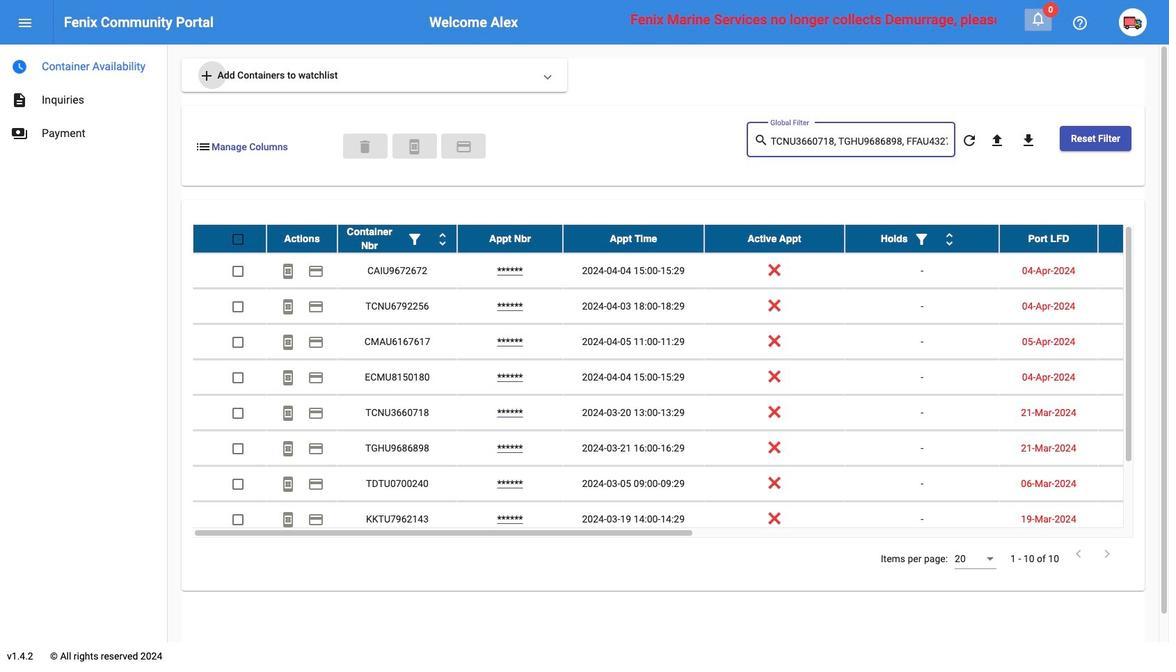 Task type: vqa. For each thing, say whether or not it's contained in the screenshot.
sixth ROW
yes



Task type: describe. For each thing, give the bounding box(es) containing it.
cell for fifth "row"
[[1099, 360, 1170, 395]]

6 row from the top
[[193, 396, 1170, 431]]

4 row from the top
[[193, 325, 1170, 360]]

cell for 7th "row"
[[1099, 431, 1170, 466]]

2 row from the top
[[193, 254, 1170, 289]]

5 column header from the left
[[704, 225, 845, 253]]

1 row from the top
[[193, 225, 1170, 254]]

7 row from the top
[[193, 431, 1170, 467]]

1 column header from the left
[[267, 225, 338, 253]]

3 column header from the left
[[457, 225, 563, 253]]

cell for second "row" from the bottom
[[1099, 467, 1170, 501]]

cell for second "row"
[[1099, 254, 1170, 288]]



Task type: locate. For each thing, give the bounding box(es) containing it.
8 cell from the top
[[1099, 502, 1170, 537]]

cell for 1st "row" from the bottom of the page
[[1099, 502, 1170, 537]]

3 cell from the top
[[1099, 325, 1170, 359]]

6 column header from the left
[[845, 225, 1000, 253]]

4 column header from the left
[[563, 225, 704, 253]]

8 column header from the left
[[1099, 225, 1170, 253]]

3 row from the top
[[193, 289, 1170, 325]]

5 row from the top
[[193, 360, 1170, 396]]

8 row from the top
[[193, 467, 1170, 502]]

cell for third "row" from the top of the page
[[1099, 289, 1170, 324]]

cell for 6th "row" from the bottom of the page
[[1099, 325, 1170, 359]]

navigation
[[0, 45, 167, 150]]

1 cell from the top
[[1099, 254, 1170, 288]]

5 cell from the top
[[1099, 396, 1170, 430]]

cell
[[1099, 254, 1170, 288], [1099, 289, 1170, 324], [1099, 325, 1170, 359], [1099, 360, 1170, 395], [1099, 396, 1170, 430], [1099, 431, 1170, 466], [1099, 467, 1170, 501], [1099, 502, 1170, 537]]

grid
[[193, 225, 1170, 538]]

9 row from the top
[[193, 502, 1170, 538]]

7 column header from the left
[[1000, 225, 1099, 253]]

6 cell from the top
[[1099, 431, 1170, 466]]

no color image
[[1072, 15, 1089, 32], [198, 68, 215, 84], [11, 125, 28, 142], [962, 133, 978, 149], [435, 231, 451, 248], [914, 231, 931, 248], [280, 263, 297, 280], [308, 299, 324, 316], [280, 370, 297, 387], [308, 370, 324, 387], [280, 406, 297, 422], [308, 406, 324, 422], [280, 477, 297, 493], [308, 477, 324, 493], [308, 512, 324, 529], [1071, 546, 1088, 563]]

delete image
[[357, 138, 374, 155]]

7 cell from the top
[[1099, 467, 1170, 501]]

2 column header from the left
[[338, 225, 457, 253]]

row
[[193, 225, 1170, 254], [193, 254, 1170, 289], [193, 289, 1170, 325], [193, 325, 1170, 360], [193, 360, 1170, 396], [193, 396, 1170, 431], [193, 431, 1170, 467], [193, 467, 1170, 502], [193, 502, 1170, 538]]

4 cell from the top
[[1099, 360, 1170, 395]]

2 cell from the top
[[1099, 289, 1170, 324]]

Global Watchlist Filter field
[[771, 136, 949, 147]]

cell for fourth "row" from the bottom of the page
[[1099, 396, 1170, 430]]

column header
[[267, 225, 338, 253], [338, 225, 457, 253], [457, 225, 563, 253], [563, 225, 704, 253], [704, 225, 845, 253], [845, 225, 1000, 253], [1000, 225, 1099, 253], [1099, 225, 1170, 253]]

no color image
[[1031, 10, 1047, 27], [17, 15, 33, 32], [11, 58, 28, 75], [11, 92, 28, 109], [754, 132, 771, 149], [989, 133, 1006, 149], [1021, 133, 1038, 149], [195, 138, 212, 155], [406, 138, 423, 155], [456, 138, 472, 155], [407, 231, 423, 248], [942, 231, 959, 248], [308, 263, 324, 280], [280, 299, 297, 316], [280, 334, 297, 351], [308, 334, 324, 351], [280, 441, 297, 458], [308, 441, 324, 458], [280, 512, 297, 529], [1100, 546, 1116, 563]]



